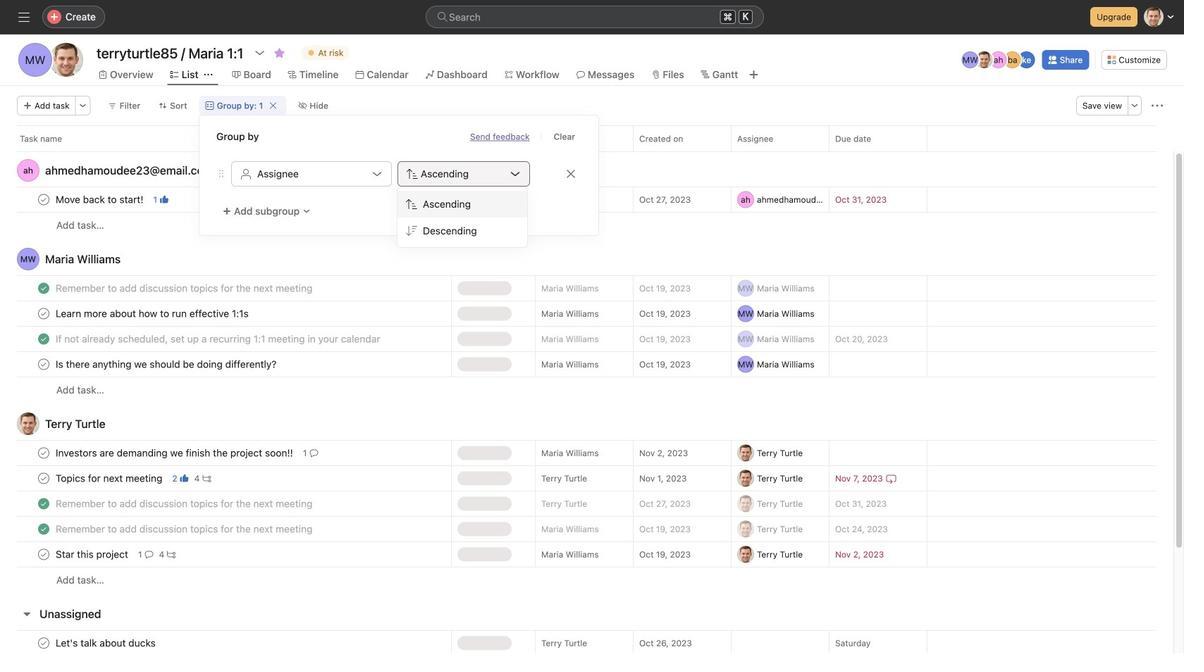 Task type: describe. For each thing, give the bounding box(es) containing it.
task name text field for if not already scheduled, set up a recurring 1:1 meeting in your calendar cell
[[53, 332, 385, 346]]

let's talk about ducks cell
[[0, 631, 451, 655]]

completed image for task name text box within the if not already scheduled, set up a recurring 1:1 meeting in your calendar cell
[[35, 331, 52, 348]]

1 horizontal spatial more actions image
[[1152, 100, 1163, 111]]

4 task name text field from the top
[[53, 523, 317, 537]]

learn more about how to run effective 1:1s cell
[[0, 301, 451, 327]]

task name text field for mark complete option within let's talk about ducks 'cell'
[[53, 637, 160, 651]]

completed image for task name text box within header terry turtle 'tree grid'
[[35, 496, 52, 513]]

mark complete image for is there anything we should be doing differently? cell
[[35, 356, 52, 373]]

mark complete checkbox for is there anything we should be doing differently? cell
[[35, 356, 52, 373]]

mark complete checkbox for investors are demanding we finish the project soon!! cell
[[35, 445, 52, 462]]

mark complete image for let's talk about ducks 'cell'
[[35, 636, 52, 652]]

1 horizontal spatial 4 subtasks image
[[203, 475, 211, 483]]

add tab image
[[748, 69, 760, 80]]

star this project cell
[[0, 542, 451, 568]]

mark complete image for learn more about how to run effective 1:1s 'cell'
[[35, 306, 52, 323]]

show options image
[[254, 47, 265, 59]]

mark complete image for investors are demanding we finish the project soon!! cell
[[35, 445, 52, 462]]

header terry turtle tree grid
[[0, 441, 1174, 594]]

investors are demanding we finish the project soon!! cell
[[0, 441, 451, 467]]

mark complete checkbox for star this project cell on the left bottom
[[35, 547, 52, 564]]

Mark complete checkbox
[[35, 191, 52, 208]]

completed image for fourth task name text box from the bottom
[[35, 280, 52, 297]]

task name text field for mark complete option inside the topics for next meeting cell
[[53, 472, 167, 486]]

Search tasks, projects, and more text field
[[426, 6, 764, 28]]

completed checkbox for third task name text field from the bottom of the page
[[35, 521, 52, 538]]

header ahmedhamoudee23@email.com tree grid
[[0, 187, 1174, 238]]

1 remember to add discussion topics for the next meeting cell from the top
[[0, 276, 451, 302]]

completed checkbox for task name text box within the if not already scheduled, set up a recurring 1:1 meeting in your calendar cell
[[35, 331, 52, 348]]

mark complete image for topics for next meeting cell
[[35, 471, 52, 487]]

2 task name text field from the top
[[53, 282, 317, 296]]

mark complete image for move back to start! cell
[[35, 191, 52, 208]]



Task type: vqa. For each thing, say whether or not it's contained in the screenshot.
More section actions icon
no



Task type: locate. For each thing, give the bounding box(es) containing it.
mark complete checkbox inside investors are demanding we finish the project soon!! cell
[[35, 445, 52, 462]]

5 task name text field from the top
[[53, 497, 317, 511]]

2 vertical spatial mark complete image
[[35, 547, 52, 564]]

5 task name text field from the top
[[53, 548, 132, 562]]

3 remember to add discussion topics for the next meeting cell from the top
[[0, 517, 451, 543]]

3 mark complete image from the top
[[35, 471, 52, 487]]

mark complete image inside move back to start! cell
[[35, 191, 52, 208]]

4 subtasks image right 2 likes. you liked this task image
[[203, 475, 211, 483]]

mark complete image
[[35, 356, 52, 373], [35, 445, 52, 462], [35, 471, 52, 487], [35, 636, 52, 652]]

task name text field inside investors are demanding we finish the project soon!! cell
[[53, 447, 297, 461]]

remember to add discussion topics for the next meeting cell
[[0, 276, 451, 302], [0, 491, 451, 517], [0, 517, 451, 543]]

1 vertical spatial completed checkbox
[[35, 496, 52, 513]]

4 mark complete image from the top
[[35, 636, 52, 652]]

2 mark complete image from the top
[[35, 445, 52, 462]]

tab actions image
[[204, 70, 213, 79]]

completed image for third task name text field from the bottom of the page
[[35, 521, 52, 538]]

1 like. you liked this task image
[[160, 196, 169, 204]]

topics for next meeting cell
[[0, 466, 451, 492]]

1 mark complete image from the top
[[35, 191, 52, 208]]

mark complete checkbox for topics for next meeting cell
[[35, 471, 52, 487]]

more options image
[[1131, 102, 1139, 110]]

remember to add discussion topics for the next meeting cell down topics for next meeting cell
[[0, 517, 451, 543]]

3 mark complete image from the top
[[35, 547, 52, 564]]

2 completed checkbox from the top
[[35, 521, 52, 538]]

task name text field for learn more about how to run effective 1:1s 'cell'
[[53, 307, 253, 321]]

clear image
[[269, 102, 277, 110]]

mark complete checkbox inside topics for next meeting cell
[[35, 471, 52, 487]]

task name text field for mark complete option within investors are demanding we finish the project soon!! cell
[[53, 447, 297, 461]]

if not already scheduled, set up a recurring 1:1 meeting in your calendar cell
[[0, 326, 451, 352]]

1 completed checkbox from the top
[[35, 331, 52, 348]]

remember to add discussion topics for the next meeting cell down 2 likes. you liked this task image
[[0, 491, 451, 517]]

task name text field inside move back to start! cell
[[53, 193, 148, 207]]

4 subtasks image
[[203, 475, 211, 483], [167, 551, 176, 559]]

header maria williams tree grid
[[0, 276, 1174, 403]]

2 mark complete checkbox from the top
[[35, 356, 52, 373]]

2 remember to add discussion topics for the next meeting cell from the top
[[0, 491, 451, 517]]

Completed checkbox
[[35, 331, 52, 348], [35, 521, 52, 538]]

completed checkbox inside remember to add discussion topics for the next meeting cell
[[35, 521, 52, 538]]

0 vertical spatial completed checkbox
[[35, 331, 52, 348]]

creator for move back to start! cell
[[535, 187, 634, 213]]

is there anything we should be doing differently? cell
[[0, 352, 451, 378]]

completed image inside if not already scheduled, set up a recurring 1:1 meeting in your calendar cell
[[35, 331, 52, 348]]

task name text field inside star this project cell
[[53, 548, 132, 562]]

1 completed image from the top
[[35, 280, 52, 297]]

None text field
[[93, 40, 247, 66]]

collapse task list for this group image
[[21, 609, 32, 620]]

completed image
[[35, 280, 52, 297], [35, 331, 52, 348], [35, 496, 52, 513], [35, 521, 52, 538]]

4 subtasks image inside star this project cell
[[167, 551, 176, 559]]

task name text field inside topics for next meeting cell
[[53, 472, 167, 486]]

cell
[[731, 631, 830, 655]]

mark complete checkbox inside learn more about how to run effective 1:1s 'cell'
[[35, 306, 52, 323]]

4 mark complete checkbox from the top
[[35, 471, 52, 487]]

1 task name text field from the top
[[53, 193, 148, 207]]

2 completed checkbox from the top
[[35, 496, 52, 513]]

mark complete checkbox inside star this project cell
[[35, 547, 52, 564]]

task name text field inside is there anything we should be doing differently? cell
[[53, 358, 281, 372]]

0 vertical spatial 4 subtasks image
[[203, 475, 211, 483]]

None field
[[426, 6, 764, 28]]

task name text field inside if not already scheduled, set up a recurring 1:1 meeting in your calendar cell
[[53, 332, 385, 346]]

3 task name text field from the top
[[53, 472, 167, 486]]

3 completed image from the top
[[35, 496, 52, 513]]

menu item
[[398, 191, 527, 218]]

Completed checkbox
[[35, 280, 52, 297], [35, 496, 52, 513]]

task name text field inside let's talk about ducks 'cell'
[[53, 637, 160, 651]]

6 task name text field from the top
[[53, 637, 160, 651]]

4 subtasks image right 1 comment icon
[[167, 551, 176, 559]]

1 mark complete image from the top
[[35, 356, 52, 373]]

3 mark complete checkbox from the top
[[35, 445, 52, 462]]

task name text field inside header terry turtle 'tree grid'
[[53, 497, 317, 511]]

task name text field for move back to start! cell
[[53, 193, 148, 207]]

0 vertical spatial mark complete image
[[35, 191, 52, 208]]

task name text field inside learn more about how to run effective 1:1s 'cell'
[[53, 307, 253, 321]]

Task name text field
[[53, 193, 148, 207], [53, 282, 317, 296], [53, 307, 253, 321], [53, 332, 385, 346], [53, 497, 317, 511]]

1 mark complete checkbox from the top
[[35, 306, 52, 323]]

row
[[0, 125, 1184, 152], [17, 151, 1157, 152], [0, 187, 1174, 213], [0, 212, 1174, 238], [0, 276, 1174, 302], [0, 301, 1174, 327], [0, 326, 1174, 352], [0, 352, 1174, 378], [0, 377, 1174, 403], [0, 441, 1174, 467], [0, 466, 1174, 492], [0, 491, 1174, 517], [0, 517, 1174, 543], [0, 542, 1174, 568], [0, 567, 1174, 594], [0, 631, 1174, 655]]

mark complete image inside learn more about how to run effective 1:1s 'cell'
[[35, 306, 52, 323]]

3 task name text field from the top
[[53, 307, 253, 321]]

6 mark complete checkbox from the top
[[35, 636, 52, 652]]

move back to start! cell
[[0, 187, 451, 213]]

1 vertical spatial completed checkbox
[[35, 521, 52, 538]]

4 task name text field from the top
[[53, 332, 385, 346]]

5 mark complete checkbox from the top
[[35, 547, 52, 564]]

remember to add discussion topics for the next meeting cell up if not already scheduled, set up a recurring 1:1 meeting in your calendar cell
[[0, 276, 451, 302]]

completed checkbox inside if not already scheduled, set up a recurring 1:1 meeting in your calendar cell
[[35, 331, 52, 348]]

task name text field for mark complete option within the is there anything we should be doing differently? cell
[[53, 358, 281, 372]]

more actions image
[[1152, 100, 1163, 111], [79, 102, 87, 110]]

1 comment image
[[310, 449, 318, 458]]

0 horizontal spatial more actions image
[[79, 102, 87, 110]]

expand sidebar image
[[18, 11, 30, 23]]

1 vertical spatial mark complete image
[[35, 306, 52, 323]]

mark complete checkbox inside is there anything we should be doing differently? cell
[[35, 356, 52, 373]]

2 completed image from the top
[[35, 331, 52, 348]]

dialog
[[200, 116, 599, 235]]

mark complete checkbox for let's talk about ducks 'cell'
[[35, 636, 52, 652]]

task name text field for mark complete option within the star this project cell
[[53, 548, 132, 562]]

mark complete image for star this project cell on the left bottom
[[35, 547, 52, 564]]

mark complete image inside let's talk about ducks 'cell'
[[35, 636, 52, 652]]

mark complete image
[[35, 191, 52, 208], [35, 306, 52, 323], [35, 547, 52, 564]]

1 completed checkbox from the top
[[35, 280, 52, 297]]

4 completed image from the top
[[35, 521, 52, 538]]

0 horizontal spatial 4 subtasks image
[[167, 551, 176, 559]]

2 task name text field from the top
[[53, 447, 297, 461]]

1 task name text field from the top
[[53, 358, 281, 372]]

mark complete image inside is there anything we should be doing differently? cell
[[35, 356, 52, 373]]

1 vertical spatial 4 subtasks image
[[167, 551, 176, 559]]

0 vertical spatial completed checkbox
[[35, 280, 52, 297]]

remove image
[[565, 168, 577, 180]]

1 comment image
[[145, 551, 153, 559]]

remove from starred image
[[274, 47, 285, 59]]

Task name text field
[[53, 358, 281, 372], [53, 447, 297, 461], [53, 472, 167, 486], [53, 523, 317, 537], [53, 548, 132, 562], [53, 637, 160, 651]]

mark complete checkbox inside let's talk about ducks 'cell'
[[35, 636, 52, 652]]

Mark complete checkbox
[[35, 306, 52, 323], [35, 356, 52, 373], [35, 445, 52, 462], [35, 471, 52, 487], [35, 547, 52, 564], [35, 636, 52, 652]]

mark complete checkbox for learn more about how to run effective 1:1s 'cell'
[[35, 306, 52, 323]]

2 mark complete image from the top
[[35, 306, 52, 323]]

2 likes. you liked this task image
[[180, 475, 189, 483]]



